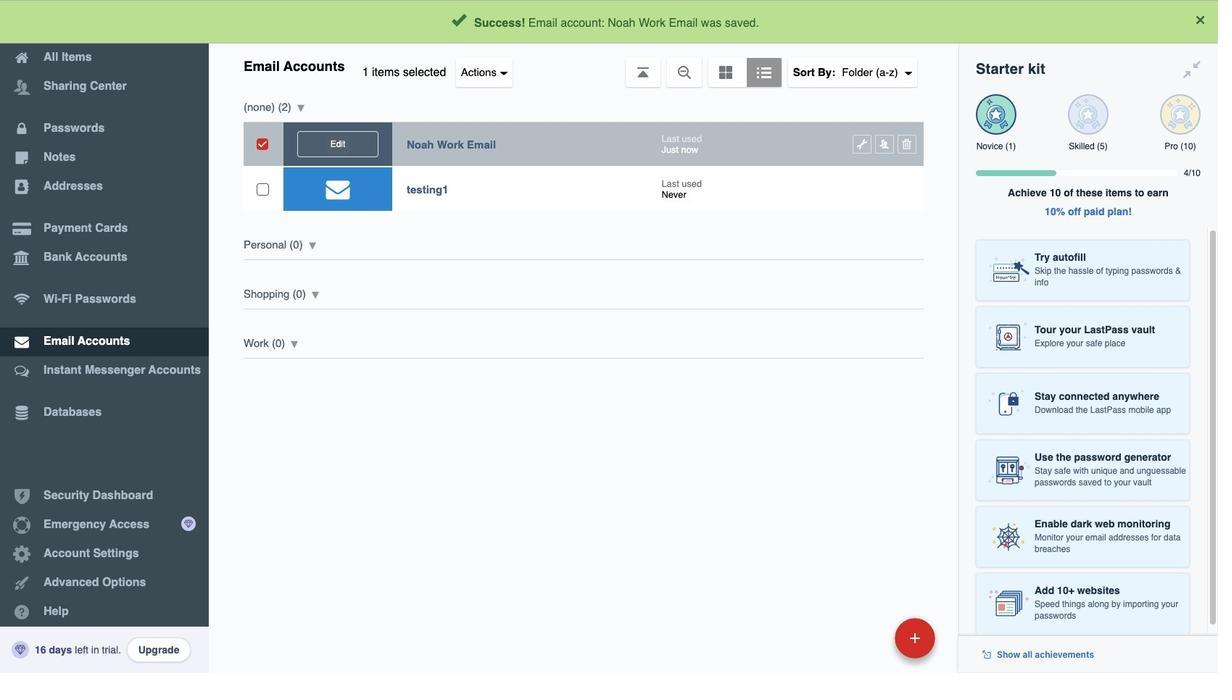 Task type: describe. For each thing, give the bounding box(es) containing it.
Search search field
[[350, 6, 929, 38]]

main navigation navigation
[[0, 0, 209, 674]]

new item navigation
[[795, 614, 944, 674]]

new item element
[[795, 618, 941, 659]]



Task type: vqa. For each thing, say whether or not it's contained in the screenshot.
alert
yes



Task type: locate. For each thing, give the bounding box(es) containing it.
alert
[[0, 0, 1218, 44]]

search my vault text field
[[350, 6, 929, 38]]

vault options navigation
[[209, 44, 959, 87]]



